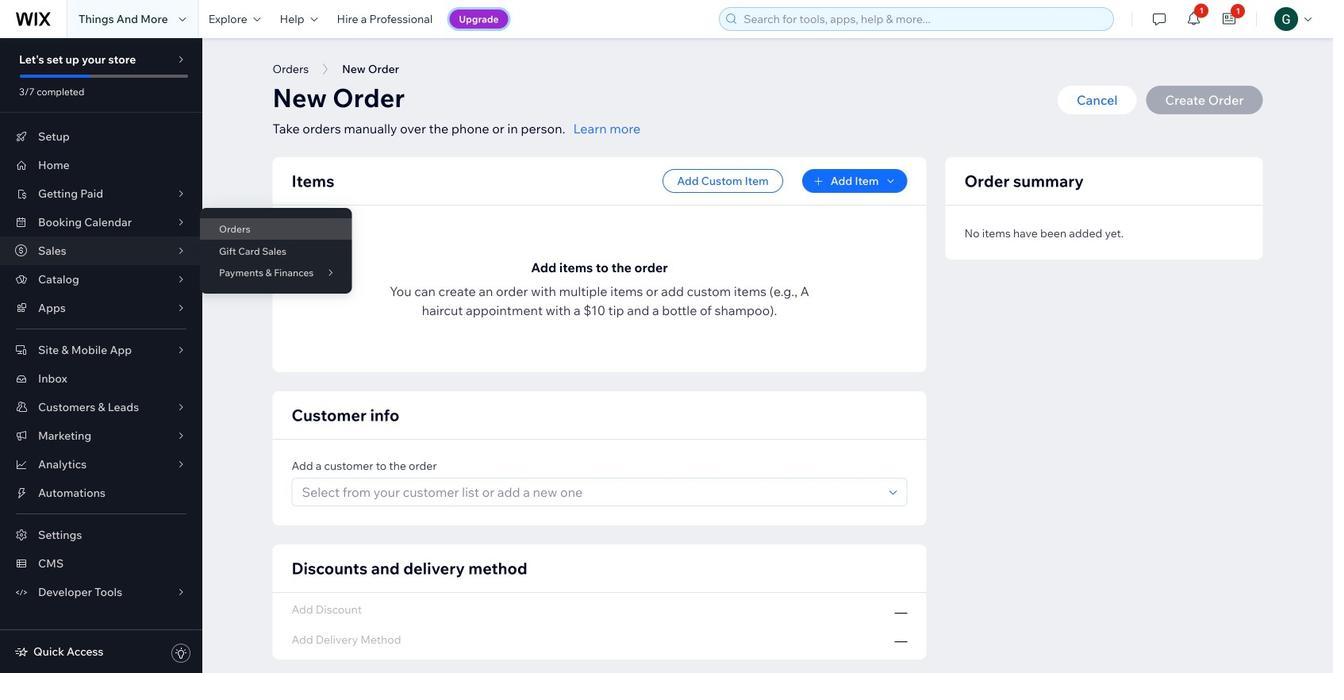 Task type: describe. For each thing, give the bounding box(es) containing it.
Search for tools, apps, help & more... field
[[739, 8, 1109, 30]]

Select from your customer list or add a new one field
[[297, 479, 885, 506]]



Task type: vqa. For each thing, say whether or not it's contained in the screenshot.
Search for tools, apps, help & more... field
yes



Task type: locate. For each thing, give the bounding box(es) containing it.
sidebar element
[[0, 38, 202, 673]]



